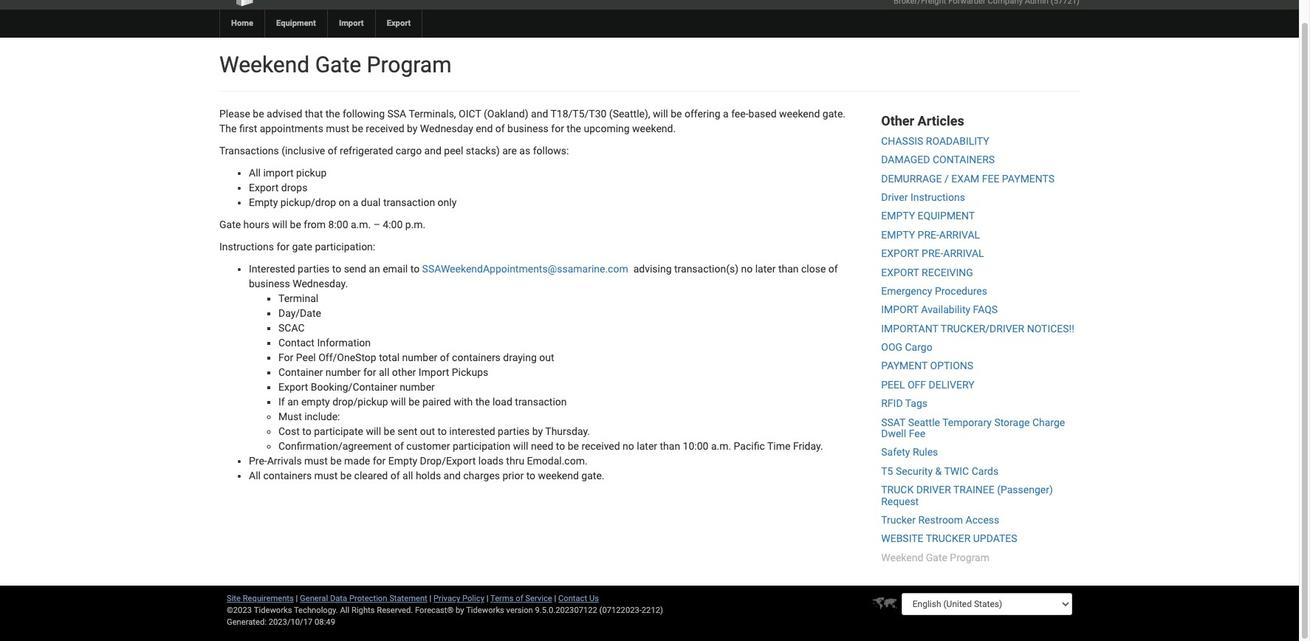 Task type: vqa. For each thing, say whether or not it's contained in the screenshot.
the left THE BUSINESS
yes



Task type: locate. For each thing, give the bounding box(es) containing it.
the
[[325, 108, 340, 120], [567, 123, 581, 134], [475, 396, 490, 408]]

booking/container
[[311, 381, 397, 393]]

transaction up p.m.
[[383, 196, 435, 208]]

2 vertical spatial by
[[456, 606, 464, 615]]

will down other
[[391, 396, 406, 408]]

1 horizontal spatial transaction
[[515, 396, 567, 408]]

0 horizontal spatial gate.
[[582, 470, 605, 482]]

2 vertical spatial number
[[400, 381, 435, 393]]

peel
[[296, 352, 316, 363]]

the down t18/t5/t30
[[567, 123, 581, 134]]

of right end
[[495, 123, 505, 134]]

a inside all import pickup export drops empty pickup/drop on a dual transaction only
[[353, 196, 358, 208]]

0 vertical spatial transaction
[[383, 196, 435, 208]]

will up weekend.
[[653, 108, 668, 120]]

1 horizontal spatial import
[[419, 366, 449, 378]]

later left 10:00
[[637, 440, 657, 452]]

paired
[[422, 396, 451, 408]]

0 horizontal spatial an
[[287, 396, 299, 408]]

| up forecast®
[[429, 594, 432, 604]]

0 vertical spatial no
[[741, 263, 753, 275]]

arrival up receiving at the right
[[943, 248, 984, 259]]

parties up wednesday.
[[298, 263, 330, 275]]

gate left 'hours'
[[219, 219, 241, 230]]

0 horizontal spatial parties
[[298, 263, 330, 275]]

to right email
[[410, 263, 420, 275]]

a inside please be advised that the following ssa terminals, oict (oakland) and t18/t5/t30 (seattle), will be offering a fee-based weekend gate. the first appointments must be received by wednesday end of business for the upcoming weekend.
[[723, 108, 729, 120]]

1 vertical spatial contact
[[558, 594, 587, 604]]

gate down import link
[[315, 52, 361, 78]]

export up export receiving link
[[881, 248, 919, 259]]

ssat seattle temporary storage charge dwell fee link
[[881, 416, 1065, 439]]

1 empty from the top
[[881, 210, 915, 222]]

1 horizontal spatial a.m.
[[711, 440, 731, 452]]

business down interested
[[249, 278, 290, 290]]

0 vertical spatial the
[[325, 108, 340, 120]]

truck
[[881, 484, 914, 496]]

0 horizontal spatial contact
[[278, 337, 315, 349]]

please be advised that the following ssa terminals, oict (oakland) and t18/t5/t30 (seattle), will be offering a fee-based weekend gate. the first appointments must be received by wednesday end of business for the upcoming weekend.
[[219, 108, 848, 134]]

gate down trucker
[[926, 552, 948, 563]]

confirmation/agreement
[[278, 440, 392, 452]]

export inside advising transaction(s) no later than close of business wednesday. terminal day/date scac contact information for peel off/onestop total number of containers draying out container number for all other import pickups export booking/container number if an empty drop/pickup will be paired with the load transaction
[[278, 381, 308, 393]]

0 horizontal spatial weekend
[[219, 52, 310, 78]]

gate
[[292, 241, 312, 253]]

gate. inside please be advised that the following ssa terminals, oict (oakland) and t18/t5/t30 (seattle), will be offering a fee-based weekend gate. the first appointments must be received by wednesday end of business for the upcoming weekend.
[[823, 108, 846, 120]]

©2023 tideworks
[[227, 606, 292, 615]]

procedures
[[935, 285, 987, 297]]

driver instructions link
[[881, 191, 965, 203]]

1 vertical spatial weekend
[[538, 470, 579, 482]]

later inside must include: cost to participate will be sent out to interested parties by thursday. confirmation/agreement of customer participation will need to be received no later than 10:00 a.m. pacific time friday. pre-arrivals must be made for empty drop/export loads thru emodal.com. all containers must be cleared of all holds and charges prior to weekend gate.
[[637, 440, 657, 452]]

containers up pickups
[[452, 352, 501, 363]]

for left gate at the left
[[277, 241, 290, 253]]

1 vertical spatial number
[[326, 366, 361, 378]]

program down website trucker updates link
[[950, 552, 990, 563]]

0 horizontal spatial import
[[339, 18, 364, 28]]

1 horizontal spatial received
[[582, 440, 620, 452]]

1 vertical spatial all
[[403, 470, 413, 482]]

0 horizontal spatial transaction
[[383, 196, 435, 208]]

must
[[326, 123, 349, 134], [304, 455, 328, 467], [314, 470, 338, 482]]

parties inside must include: cost to participate will be sent out to interested parties by thursday. confirmation/agreement of customer participation will need to be received no later than 10:00 a.m. pacific time friday. pre-arrivals must be made for empty drop/export loads thru emodal.com. all containers must be cleared of all holds and charges prior to weekend gate.
[[498, 425, 530, 437]]

total
[[379, 352, 400, 363]]

number down other
[[400, 381, 435, 393]]

empty down driver
[[881, 210, 915, 222]]

to
[[332, 263, 341, 275], [410, 263, 420, 275], [302, 425, 312, 437], [438, 425, 447, 437], [556, 440, 565, 452], [526, 470, 536, 482]]

1 horizontal spatial all
[[403, 470, 413, 482]]

of up version
[[516, 594, 523, 604]]

as
[[519, 145, 530, 157]]

contact up 9.5.0.202307122 at bottom
[[558, 594, 587, 604]]

0 vertical spatial empty
[[881, 210, 915, 222]]

upcoming
[[584, 123, 630, 134]]

1 vertical spatial program
[[950, 552, 990, 563]]

all inside must include: cost to participate will be sent out to interested parties by thursday. confirmation/agreement of customer participation will need to be received no later than 10:00 a.m. pacific time friday. pre-arrivals must be made for empty drop/export loads thru emodal.com. all containers must be cleared of all holds and charges prior to weekend gate.
[[249, 470, 261, 482]]

number
[[402, 352, 437, 363], [326, 366, 361, 378], [400, 381, 435, 393]]

no inside must include: cost to participate will be sent out to interested parties by thursday. confirmation/agreement of customer participation will need to be received no later than 10:00 a.m. pacific time friday. pre-arrivals must be made for empty drop/export loads thru emodal.com. all containers must be cleared of all holds and charges prior to weekend gate.
[[623, 440, 634, 452]]

parties up "thru"
[[498, 425, 530, 437]]

all
[[249, 167, 261, 179], [249, 470, 261, 482], [340, 606, 349, 615]]

2 horizontal spatial by
[[532, 425, 543, 437]]

no left 10:00
[[623, 440, 634, 452]]

1 vertical spatial empty
[[881, 229, 915, 241]]

by
[[407, 123, 418, 134], [532, 425, 543, 437], [456, 606, 464, 615]]

1 vertical spatial than
[[660, 440, 680, 452]]

and left 'peel'
[[424, 145, 442, 157]]

a.m. left '–' at top left
[[351, 219, 371, 230]]

for up booking/container
[[363, 366, 376, 378]]

service
[[525, 594, 552, 604]]

wednesday
[[420, 123, 473, 134]]

to up emodal.com.
[[556, 440, 565, 452]]

arrival down equipment
[[939, 229, 980, 241]]

the right with
[[475, 396, 490, 408]]

the
[[219, 123, 237, 134]]

by up need
[[532, 425, 543, 437]]

0 vertical spatial containers
[[452, 352, 501, 363]]

arrival
[[939, 229, 980, 241], [943, 248, 984, 259]]

4:00
[[383, 219, 403, 230]]

1 vertical spatial received
[[582, 440, 620, 452]]

by inside site requirements | general data protection statement | privacy policy | terms of service | contact us ©2023 tideworks technology. all rights reserved. forecast® by tideworks version 9.5.0.202307122 (07122023-2212) generated: 2023/10/17 08:49
[[456, 606, 464, 615]]

instructions up equipment
[[911, 191, 965, 203]]

2 vertical spatial export
[[278, 381, 308, 393]]

be down confirmation/agreement
[[330, 455, 342, 467]]

truck driver trainee (passenger) request link
[[881, 484, 1053, 507]]

transactions
[[219, 145, 279, 157]]

instructions inside other articles chassis roadability damaged containers demurrage / exam fee payments driver instructions empty equipment empty pre-arrival export pre-arrival export receiving emergency procedures import availability faqs important trucker/driver notices!! oog cargo payment options peel off delivery rfid tags ssat seattle temporary storage charge dwell fee safety rules t5 security & twic cards truck driver trainee (passenger) request trucker restroom access website trucker updates weekend gate program
[[911, 191, 965, 203]]

a
[[723, 108, 729, 120], [353, 196, 358, 208]]

appointments
[[260, 123, 323, 134]]

0 vertical spatial all
[[379, 366, 390, 378]]

1 vertical spatial and
[[424, 145, 442, 157]]

charge
[[1032, 416, 1065, 428]]

1 vertical spatial gate.
[[582, 470, 605, 482]]

0 vertical spatial than
[[778, 263, 799, 275]]

1 horizontal spatial and
[[444, 470, 461, 482]]

empty up 'hours'
[[249, 196, 278, 208]]

be up first
[[253, 108, 264, 120]]

pre- down empty pre-arrival link
[[922, 248, 943, 259]]

gate. down emodal.com.
[[582, 470, 605, 482]]

and down 'drop/export'
[[444, 470, 461, 482]]

interested
[[249, 263, 295, 275]]

0 vertical spatial gate
[[315, 52, 361, 78]]

2 vertical spatial all
[[340, 606, 349, 615]]

weekend down home link
[[219, 52, 310, 78]]

1 vertical spatial by
[[532, 425, 543, 437]]

1 horizontal spatial than
[[778, 263, 799, 275]]

2 empty from the top
[[881, 229, 915, 241]]

of down sent
[[394, 440, 404, 452]]

cleared
[[354, 470, 388, 482]]

0 horizontal spatial a.m.
[[351, 219, 371, 230]]

export down import
[[249, 182, 279, 194]]

2 | from the left
[[429, 594, 432, 604]]

contact inside advising transaction(s) no later than close of business wednesday. terminal day/date scac contact information for peel off/onestop total number of containers draying out container number for all other import pickups export booking/container number if an empty drop/pickup will be paired with the load transaction
[[278, 337, 315, 349]]

business up as
[[507, 123, 549, 134]]

by down privacy policy link
[[456, 606, 464, 615]]

1 vertical spatial out
[[420, 425, 435, 437]]

cards
[[972, 465, 999, 477]]

be inside advising transaction(s) no later than close of business wednesday. terminal day/date scac contact information for peel off/onestop total number of containers draying out container number for all other import pickups export booking/container number if an empty drop/pickup will be paired with the load transaction
[[409, 396, 420, 408]]

weekend down 'website'
[[881, 552, 923, 563]]

articles
[[918, 113, 964, 129]]

be left paired
[[409, 396, 420, 408]]

1 | from the left
[[296, 594, 298, 604]]

weekend.
[[632, 123, 676, 134]]

1 vertical spatial weekend
[[881, 552, 923, 563]]

1 horizontal spatial gate.
[[823, 108, 846, 120]]

1 vertical spatial empty
[[388, 455, 417, 467]]

based
[[749, 108, 777, 120]]

0 horizontal spatial all
[[379, 366, 390, 378]]

weekend down emodal.com.
[[538, 470, 579, 482]]

site requirements link
[[227, 594, 294, 604]]

customer
[[406, 440, 450, 452]]

storage
[[994, 416, 1030, 428]]

2 vertical spatial the
[[475, 396, 490, 408]]

payment options link
[[881, 360, 973, 372]]

be down following
[[352, 123, 363, 134]]

0 vertical spatial business
[[507, 123, 549, 134]]

a left the fee-
[[723, 108, 729, 120]]

the right the that
[[325, 108, 340, 120]]

pickups
[[452, 366, 488, 378]]

0 vertical spatial gate.
[[823, 108, 846, 120]]

export pre-arrival link
[[881, 248, 984, 259]]

empty down the empty equipment link
[[881, 229, 915, 241]]

export
[[881, 248, 919, 259], [881, 266, 919, 278]]

0 horizontal spatial by
[[407, 123, 418, 134]]

out inside must include: cost to participate will be sent out to interested parties by thursday. confirmation/agreement of customer participation will need to be received no later than 10:00 a.m. pacific time friday. pre-arrivals must be made for empty drop/export loads thru emodal.com. all containers must be cleared of all holds and charges prior to weekend gate.
[[420, 425, 435, 437]]

important trucker/driver notices!! link
[[881, 323, 1074, 334]]

privacy policy link
[[434, 594, 484, 604]]

import up paired
[[419, 366, 449, 378]]

0 vertical spatial export
[[881, 248, 919, 259]]

(inclusive
[[282, 145, 325, 157]]

8:00
[[328, 219, 348, 230]]

instructions
[[911, 191, 965, 203], [219, 241, 274, 253]]

dwell
[[881, 428, 906, 439]]

following
[[343, 108, 385, 120]]

export down container
[[278, 381, 308, 393]]

be left from
[[290, 219, 301, 230]]

for up follows:
[[551, 123, 564, 134]]

and inside please be advised that the following ssa terminals, oict (oakland) and t18/t5/t30 (seattle), will be offering a fee-based weekend gate. the first appointments must be received by wednesday end of business for the upcoming weekend.
[[531, 108, 548, 120]]

1 horizontal spatial the
[[475, 396, 490, 408]]

contact inside site requirements | general data protection statement | privacy policy | terms of service | contact us ©2023 tideworks technology. all rights reserved. forecast® by tideworks version 9.5.0.202307122 (07122023-2212) generated: 2023/10/17 08:49
[[558, 594, 587, 604]]

dual
[[361, 196, 381, 208]]

number down off/onestop
[[326, 366, 361, 378]]

export right import link
[[387, 18, 411, 28]]

1 vertical spatial arrival
[[943, 248, 984, 259]]

1 vertical spatial containers
[[263, 470, 312, 482]]

than left close
[[778, 263, 799, 275]]

1 vertical spatial no
[[623, 440, 634, 452]]

received down the ssa
[[366, 123, 404, 134]]

0 vertical spatial received
[[366, 123, 404, 134]]

10:00
[[683, 440, 709, 452]]

load
[[493, 396, 512, 408]]

than left 10:00
[[660, 440, 680, 452]]

fee
[[982, 173, 1000, 184]]

demurrage / exam fee payments link
[[881, 173, 1055, 184]]

0 vertical spatial weekend
[[779, 108, 820, 120]]

4 | from the left
[[554, 594, 556, 604]]

a.m. right 10:00
[[711, 440, 731, 452]]

a right on
[[353, 196, 358, 208]]

import
[[339, 18, 364, 28], [419, 366, 449, 378]]

(oakland)
[[484, 108, 529, 120]]

all left holds
[[403, 470, 413, 482]]

equipment link
[[264, 10, 327, 38]]

| up 9.5.0.202307122 at bottom
[[554, 594, 556, 604]]

loads
[[478, 455, 504, 467]]

transaction inside all import pickup export drops empty pickup/drop on a dual transaction only
[[383, 196, 435, 208]]

containers down arrivals
[[263, 470, 312, 482]]

please
[[219, 108, 250, 120]]

will right 'hours'
[[272, 219, 287, 230]]

| up tideworks
[[487, 594, 489, 604]]

0 horizontal spatial business
[[249, 278, 290, 290]]

1 horizontal spatial business
[[507, 123, 549, 134]]

0 horizontal spatial program
[[367, 52, 452, 78]]

0 horizontal spatial weekend
[[538, 470, 579, 482]]

terms
[[490, 594, 514, 604]]

out
[[539, 352, 554, 363], [420, 425, 435, 437]]

all down data
[[340, 606, 349, 615]]

all down total
[[379, 366, 390, 378]]

weekend inside please be advised that the following ssa terminals, oict (oakland) and t18/t5/t30 (seattle), will be offering a fee-based weekend gate. the first appointments must be received by wednesday end of business for the upcoming weekend.
[[779, 108, 820, 120]]

0 vertical spatial empty
[[249, 196, 278, 208]]

1 horizontal spatial later
[[755, 263, 776, 275]]

will
[[653, 108, 668, 120], [272, 219, 287, 230], [391, 396, 406, 408], [366, 425, 381, 437], [513, 440, 528, 452]]

0 vertical spatial later
[[755, 263, 776, 275]]

weekend gate program
[[219, 52, 452, 78]]

1 horizontal spatial contact
[[558, 594, 587, 604]]

for inside must include: cost to participate will be sent out to interested parties by thursday. confirmation/agreement of customer participation will need to be received no later than 10:00 a.m. pacific time friday. pre-arrivals must be made for empty drop/export loads thru emodal.com. all containers must be cleared of all holds and charges prior to weekend gate.
[[373, 455, 386, 467]]

1 vertical spatial all
[[249, 470, 261, 482]]

delivery
[[929, 379, 975, 391]]

driver
[[916, 484, 951, 496]]

0 horizontal spatial no
[[623, 440, 634, 452]]

1 vertical spatial transaction
[[515, 396, 567, 408]]

0 vertical spatial pre-
[[918, 229, 939, 241]]

gate. left other
[[823, 108, 846, 120]]

transaction right load on the bottom left
[[515, 396, 567, 408]]

1 export from the top
[[881, 248, 919, 259]]

participate
[[314, 425, 363, 437]]

received down thursday.
[[582, 440, 620, 452]]

contact
[[278, 337, 315, 349], [558, 594, 587, 604]]

|
[[296, 594, 298, 604], [429, 594, 432, 604], [487, 594, 489, 604], [554, 594, 556, 604]]

gate
[[315, 52, 361, 78], [219, 219, 241, 230], [926, 552, 948, 563]]

demurrage
[[881, 173, 942, 184]]

no right transaction(s)
[[741, 263, 753, 275]]

an right 'send'
[[369, 263, 380, 275]]

1 horizontal spatial weekend
[[779, 108, 820, 120]]

empty down customer
[[388, 455, 417, 467]]

later left close
[[755, 263, 776, 275]]

import link
[[327, 10, 375, 38]]

0 vertical spatial weekend
[[219, 52, 310, 78]]

1 horizontal spatial gate
[[315, 52, 361, 78]]

/
[[945, 173, 949, 184]]

by inside must include: cost to participate will be sent out to interested parties by thursday. confirmation/agreement of customer participation will need to be received no later than 10:00 a.m. pacific time friday. pre-arrivals must be made for empty drop/export loads thru emodal.com. all containers must be cleared of all holds and charges prior to weekend gate.
[[532, 425, 543, 437]]

instructions down 'hours'
[[219, 241, 274, 253]]

availability
[[921, 304, 971, 316]]

by up cargo
[[407, 123, 418, 134]]

all inside must include: cost to participate will be sent out to interested parties by thursday. confirmation/agreement of customer participation will need to be received no later than 10:00 a.m. pacific time friday. pre-arrivals must be made for empty drop/export loads thru emodal.com. all containers must be cleared of all holds and charges prior to weekend gate.
[[403, 470, 413, 482]]

exam
[[951, 173, 980, 184]]

all inside advising transaction(s) no later than close of business wednesday. terminal day/date scac contact information for peel off/onestop total number of containers draying out container number for all other import pickups export booking/container number if an empty drop/pickup will be paired with the load transaction
[[379, 366, 390, 378]]

chassis roadability link
[[881, 135, 989, 147]]

export
[[387, 18, 411, 28], [249, 182, 279, 194], [278, 381, 308, 393]]

for up "cleared"
[[373, 455, 386, 467]]

import up weekend gate program
[[339, 18, 364, 28]]

0 horizontal spatial empty
[[249, 196, 278, 208]]

| left general
[[296, 594, 298, 604]]

number up other
[[402, 352, 437, 363]]

transaction
[[383, 196, 435, 208], [515, 396, 567, 408]]

access
[[966, 514, 999, 526]]

1 horizontal spatial no
[[741, 263, 753, 275]]

2 horizontal spatial gate
[[926, 552, 948, 563]]

0 horizontal spatial a
[[353, 196, 358, 208]]

weekend right "based" on the right of page
[[779, 108, 820, 120]]

stacks)
[[466, 145, 500, 157]]

1 vertical spatial export
[[881, 266, 919, 278]]

all inside all import pickup export drops empty pickup/drop on a dual transaction only
[[249, 167, 261, 179]]

0 horizontal spatial out
[[420, 425, 435, 437]]

1 horizontal spatial empty
[[388, 455, 417, 467]]

gate inside other articles chassis roadability damaged containers demurrage / exam fee payments driver instructions empty equipment empty pre-arrival export pre-arrival export receiving emergency procedures import availability faqs important trucker/driver notices!! oog cargo payment options peel off delivery rfid tags ssat seattle temporary storage charge dwell fee safety rules t5 security & twic cards truck driver trainee (passenger) request trucker restroom access website trucker updates weekend gate program
[[926, 552, 948, 563]]

1 horizontal spatial instructions
[[911, 191, 965, 203]]

2 vertical spatial and
[[444, 470, 461, 482]]

us
[[589, 594, 599, 604]]

pre- down the empty equipment link
[[918, 229, 939, 241]]

1 vertical spatial instructions
[[219, 241, 274, 253]]

all down transactions
[[249, 167, 261, 179]]

0 vertical spatial export
[[387, 18, 411, 28]]

will down drop/pickup
[[366, 425, 381, 437]]

0 horizontal spatial and
[[424, 145, 442, 157]]

1 vertical spatial export
[[249, 182, 279, 194]]

0 vertical spatial instructions
[[911, 191, 965, 203]]

1 horizontal spatial an
[[369, 263, 380, 275]]

be
[[253, 108, 264, 120], [671, 108, 682, 120], [352, 123, 363, 134], [290, 219, 301, 230], [409, 396, 420, 408], [384, 425, 395, 437], [568, 440, 579, 452], [330, 455, 342, 467], [340, 470, 352, 482]]

website trucker updates link
[[881, 533, 1017, 545]]

1 horizontal spatial weekend
[[881, 552, 923, 563]]

all down pre-
[[249, 470, 261, 482]]

contact down scac
[[278, 337, 315, 349]]

and right (oakland)
[[531, 108, 548, 120]]

1 vertical spatial a
[[353, 196, 358, 208]]

program down export link
[[367, 52, 452, 78]]

1 horizontal spatial containers
[[452, 352, 501, 363]]

1 horizontal spatial by
[[456, 606, 464, 615]]

of inside site requirements | general data protection statement | privacy policy | terms of service | contact us ©2023 tideworks technology. all rights reserved. forecast® by tideworks version 9.5.0.202307122 (07122023-2212) generated: 2023/10/17 08:49
[[516, 594, 523, 604]]



Task type: describe. For each thing, give the bounding box(es) containing it.
drops
[[281, 182, 308, 194]]

be left sent
[[384, 425, 395, 437]]

empty equipment link
[[881, 210, 975, 222]]

out inside advising transaction(s) no later than close of business wednesday. terminal day/date scac contact information for peel off/onestop total number of containers draying out container number for all other import pickups export booking/container number if an empty drop/pickup will be paired with the load transaction
[[539, 352, 554, 363]]

(passenger)
[[997, 484, 1053, 496]]

transactions (inclusive of refrigerated cargo and peel stacks) are as follows:
[[219, 145, 569, 157]]

interested
[[449, 425, 495, 437]]

an inside advising transaction(s) no later than close of business wednesday. terminal day/date scac contact information for peel off/onestop total number of containers draying out container number for all other import pickups export booking/container number if an empty drop/pickup will be paired with the load transaction
[[287, 396, 299, 408]]

from
[[304, 219, 326, 230]]

contact us link
[[558, 594, 599, 604]]

include:
[[304, 411, 340, 422]]

1 vertical spatial must
[[304, 455, 328, 467]]

follows:
[[533, 145, 569, 157]]

a.m. inside must include: cost to participate will be sent out to interested parties by thursday. confirmation/agreement of customer participation will need to be received no later than 10:00 a.m. pacific time friday. pre-arrivals must be made for empty drop/export loads thru emodal.com. all containers must be cleared of all holds and charges prior to weekend gate.
[[711, 440, 731, 452]]

later inside advising transaction(s) no later than close of business wednesday. terminal day/date scac contact information for peel off/onestop total number of containers draying out container number for all other import pickups export booking/container number if an empty drop/pickup will be paired with the load transaction
[[755, 263, 776, 275]]

all inside site requirements | general data protection statement | privacy policy | terms of service | contact us ©2023 tideworks technology. all rights reserved. forecast® by tideworks version 9.5.0.202307122 (07122023-2212) generated: 2023/10/17 08:49
[[340, 606, 349, 615]]

general data protection statement link
[[300, 594, 427, 604]]

weekend inside other articles chassis roadability damaged containers demurrage / exam fee payments driver instructions empty equipment empty pre-arrival export pre-arrival export receiving emergency procedures import availability faqs important trucker/driver notices!! oog cargo payment options peel off delivery rfid tags ssat seattle temporary storage charge dwell fee safety rules t5 security & twic cards truck driver trainee (passenger) request trucker restroom access website trucker updates weekend gate program
[[881, 552, 923, 563]]

2 export from the top
[[881, 266, 919, 278]]

oog
[[881, 341, 903, 353]]

0 vertical spatial program
[[367, 52, 452, 78]]

twic
[[944, 465, 969, 477]]

statement
[[389, 594, 427, 604]]

trucker
[[926, 533, 971, 545]]

empty
[[301, 396, 330, 408]]

to right prior
[[526, 470, 536, 482]]

&
[[935, 465, 942, 477]]

trainee
[[953, 484, 995, 496]]

must
[[278, 411, 302, 422]]

oict
[[459, 108, 481, 120]]

import availability faqs link
[[881, 304, 998, 316]]

end
[[476, 123, 493, 134]]

0 vertical spatial parties
[[298, 263, 330, 275]]

received inside please be advised that the following ssa terminals, oict (oakland) and t18/t5/t30 (seattle), will be offering a fee-based weekend gate. the first appointments must be received by wednesday end of business for the upcoming weekend.
[[366, 123, 404, 134]]

friday.
[[793, 440, 823, 452]]

gate. inside must include: cost to participate will be sent out to interested parties by thursday. confirmation/agreement of customer participation will need to be received no later than 10:00 a.m. pacific time friday. pre-arrivals must be made for empty drop/export loads thru emodal.com. all containers must be cleared of all holds and charges prior to weekend gate.
[[582, 470, 605, 482]]

program inside other articles chassis roadability damaged containers demurrage / exam fee payments driver instructions empty equipment empty pre-arrival export pre-arrival export receiving emergency procedures import availability faqs important trucker/driver notices!! oog cargo payment options peel off delivery rfid tags ssat seattle temporary storage charge dwell fee safety rules t5 security & twic cards truck driver trainee (passenger) request trucker restroom access website trucker updates weekend gate program
[[950, 552, 990, 563]]

arrivals
[[267, 455, 302, 467]]

home link
[[219, 10, 264, 38]]

ssa
[[387, 108, 406, 120]]

for inside advising transaction(s) no later than close of business wednesday. terminal day/date scac contact information for peel off/onestop total number of containers draying out container number for all other import pickups export booking/container number if an empty drop/pickup will be paired with the load transaction
[[363, 366, 376, 378]]

prior
[[503, 470, 524, 482]]

rfid tags link
[[881, 398, 928, 409]]

to right cost
[[302, 425, 312, 437]]

received inside must include: cost to participate will be sent out to interested parties by thursday. confirmation/agreement of customer participation will need to be received no later than 10:00 a.m. pacific time friday. pre-arrivals must be made for empty drop/export loads thru emodal.com. all containers must be cleared of all holds and charges prior to weekend gate.
[[582, 440, 620, 452]]

p.m.
[[405, 219, 426, 230]]

(07122023-
[[599, 606, 642, 615]]

need
[[531, 440, 553, 452]]

charges
[[463, 470, 500, 482]]

business inside please be advised that the following ssa terminals, oict (oakland) and t18/t5/t30 (seattle), will be offering a fee-based weekend gate. the first appointments must be received by wednesday end of business for the upcoming weekend.
[[507, 123, 549, 134]]

t18/t5/t30
[[551, 108, 607, 120]]

of right "cleared"
[[390, 470, 400, 482]]

t5
[[881, 465, 893, 477]]

08:49
[[315, 618, 335, 627]]

rights
[[352, 606, 375, 615]]

advising transaction(s) no later than close of business wednesday. terminal day/date scac contact information for peel off/onestop total number of containers draying out container number for all other import pickups export booking/container number if an empty drop/pickup will be paired with the load transaction
[[249, 263, 838, 408]]

drop/export
[[420, 455, 476, 467]]

terminal
[[278, 292, 319, 304]]

2 horizontal spatial the
[[567, 123, 581, 134]]

import
[[881, 304, 919, 316]]

tideworks
[[466, 606, 504, 615]]

and inside must include: cost to participate will be sent out to interested parties by thursday. confirmation/agreement of customer participation will need to be received no later than 10:00 a.m. pacific time friday. pre-arrivals must be made for empty drop/export loads thru emodal.com. all containers must be cleared of all holds and charges prior to weekend gate.
[[444, 470, 461, 482]]

emodal.com.
[[527, 455, 588, 467]]

containers
[[933, 154, 995, 166]]

of right (inclusive
[[328, 145, 337, 157]]

must inside please be advised that the following ssa terminals, oict (oakland) and t18/t5/t30 (seattle), will be offering a fee-based weekend gate. the first appointments must be received by wednesday end of business for the upcoming weekend.
[[326, 123, 349, 134]]

2 vertical spatial must
[[314, 470, 338, 482]]

container
[[278, 366, 323, 378]]

only
[[438, 196, 457, 208]]

close
[[801, 263, 826, 275]]

other
[[392, 366, 416, 378]]

drop/pickup
[[332, 396, 388, 408]]

to up customer
[[438, 425, 447, 437]]

0 vertical spatial import
[[339, 18, 364, 28]]

no inside advising transaction(s) no later than close of business wednesday. terminal day/date scac contact information for peel off/onestop total number of containers draying out container number for all other import pickups export booking/container number if an empty drop/pickup will be paired with the load transaction
[[741, 263, 753, 275]]

off/onestop
[[318, 352, 376, 363]]

temporary
[[943, 416, 992, 428]]

chassis
[[881, 135, 923, 147]]

to left 'send'
[[332, 263, 341, 275]]

pickup
[[296, 167, 327, 179]]

pacific
[[734, 440, 765, 452]]

ssat
[[881, 416, 906, 428]]

website
[[881, 533, 924, 545]]

9.5.0.202307122
[[535, 606, 597, 615]]

–
[[373, 219, 380, 230]]

be down made
[[340, 470, 352, 482]]

peel
[[881, 379, 905, 391]]

trucker/driver
[[941, 323, 1025, 334]]

than inside must include: cost to participate will be sent out to interested parties by thursday. confirmation/agreement of customer participation will need to be received no later than 10:00 a.m. pacific time friday. pre-arrivals must be made for empty drop/export loads thru emodal.com. all containers must be cleared of all holds and charges prior to weekend gate.
[[660, 440, 680, 452]]

will up "thru"
[[513, 440, 528, 452]]

0 horizontal spatial instructions
[[219, 241, 274, 253]]

import inside advising transaction(s) no later than close of business wednesday. terminal day/date scac contact information for peel off/onestop total number of containers draying out container number for all other import pickups export booking/container number if an empty drop/pickup will be paired with the load transaction
[[419, 366, 449, 378]]

home
[[231, 18, 253, 28]]

protection
[[349, 594, 387, 604]]

import
[[263, 167, 294, 179]]

transaction inside advising transaction(s) no later than close of business wednesday. terminal day/date scac contact information for peel off/onestop total number of containers draying out container number for all other import pickups export booking/container number if an empty drop/pickup will be paired with the load transaction
[[515, 396, 567, 408]]

empty inside must include: cost to participate will be sent out to interested parties by thursday. confirmation/agreement of customer participation will need to be received no later than 10:00 a.m. pacific time friday. pre-arrivals must be made for empty drop/export loads thru emodal.com. all containers must be cleared of all holds and charges prior to weekend gate.
[[388, 455, 417, 467]]

interested parties to send an email to ssaweekendappointments@ssamarine.com
[[249, 263, 628, 275]]

will inside advising transaction(s) no later than close of business wednesday. terminal day/date scac contact information for peel off/onestop total number of containers draying out container number for all other import pickups export booking/container number if an empty drop/pickup will be paired with the load transaction
[[391, 396, 406, 408]]

general
[[300, 594, 328, 604]]

the inside advising transaction(s) no later than close of business wednesday. terminal day/date scac contact information for peel off/onestop total number of containers draying out container number for all other import pickups export booking/container number if an empty drop/pickup will be paired with the load transaction
[[475, 396, 490, 408]]

of inside please be advised that the following ssa terminals, oict (oakland) and t18/t5/t30 (seattle), will be offering a fee-based weekend gate. the first appointments must be received by wednesday end of business for the upcoming weekend.
[[495, 123, 505, 134]]

other articles chassis roadability damaged containers demurrage / exam fee payments driver instructions empty equipment empty pre-arrival export pre-arrival export receiving emergency procedures import availability faqs important trucker/driver notices!! oog cargo payment options peel off delivery rfid tags ssat seattle temporary storage charge dwell fee safety rules t5 security & twic cards truck driver trainee (passenger) request trucker restroom access website trucker updates weekend gate program
[[881, 113, 1074, 563]]

email
[[383, 263, 408, 275]]

empty inside all import pickup export drops empty pickup/drop on a dual transaction only
[[249, 196, 278, 208]]

1 vertical spatial gate
[[219, 219, 241, 230]]

equipment
[[918, 210, 975, 222]]

of right close
[[829, 263, 838, 275]]

will inside please be advised that the following ssa terminals, oict (oakland) and t18/t5/t30 (seattle), will be offering a fee-based weekend gate. the first appointments must be received by wednesday end of business for the upcoming weekend.
[[653, 108, 668, 120]]

export inside all import pickup export drops empty pickup/drop on a dual transaction only
[[249, 182, 279, 194]]

if
[[278, 396, 285, 408]]

sent
[[398, 425, 417, 437]]

be down thursday.
[[568, 440, 579, 452]]

containers inside must include: cost to participate will be sent out to interested parties by thursday. confirmation/agreement of customer participation will need to be received no later than 10:00 a.m. pacific time friday. pre-arrivals must be made for empty drop/export loads thru emodal.com. all containers must be cleared of all holds and charges prior to weekend gate.
[[263, 470, 312, 482]]

0 vertical spatial a.m.
[[351, 219, 371, 230]]

0 horizontal spatial the
[[325, 108, 340, 120]]

security
[[896, 465, 933, 477]]

trucker restroom access link
[[881, 514, 999, 526]]

3 | from the left
[[487, 594, 489, 604]]

offering
[[685, 108, 721, 120]]

0 vertical spatial arrival
[[939, 229, 980, 241]]

time
[[767, 440, 791, 452]]

containers inside advising transaction(s) no later than close of business wednesday. terminal day/date scac contact information for peel off/onestop total number of containers draying out container number for all other import pickups export booking/container number if an empty drop/pickup will be paired with the load transaction
[[452, 352, 501, 363]]

advised
[[267, 108, 302, 120]]

trucker
[[881, 514, 916, 526]]

equipment
[[276, 18, 316, 28]]

on
[[339, 196, 350, 208]]

0 vertical spatial an
[[369, 263, 380, 275]]

rfid
[[881, 398, 903, 409]]

for inside please be advised that the following ssa terminals, oict (oakland) and t18/t5/t30 (seattle), will be offering a fee-based weekend gate. the first appointments must be received by wednesday end of business for the upcoming weekend.
[[551, 123, 564, 134]]

0 vertical spatial number
[[402, 352, 437, 363]]

payment
[[881, 360, 928, 372]]

1 vertical spatial pre-
[[922, 248, 943, 259]]

be left offering
[[671, 108, 682, 120]]

seattle
[[908, 416, 940, 428]]

participation:
[[315, 241, 375, 253]]

safety
[[881, 446, 910, 458]]

weekend inside must include: cost to participate will be sent out to interested parties by thursday. confirmation/agreement of customer participation will need to be received no later than 10:00 a.m. pacific time friday. pre-arrivals must be made for empty drop/export loads thru emodal.com. all containers must be cleared of all holds and charges prior to weekend gate.
[[538, 470, 579, 482]]

are
[[502, 145, 517, 157]]

transaction(s)
[[674, 263, 739, 275]]

business inside advising transaction(s) no later than close of business wednesday. terminal day/date scac contact information for peel off/onestop total number of containers draying out container number for all other import pickups export booking/container number if an empty drop/pickup will be paired with the load transaction
[[249, 278, 290, 290]]

of up paired
[[440, 352, 450, 363]]

than inside advising transaction(s) no later than close of business wednesday. terminal day/date scac contact information for peel off/onestop total number of containers draying out container number for all other import pickups export booking/container number if an empty drop/pickup will be paired with the load transaction
[[778, 263, 799, 275]]

by inside please be advised that the following ssa terminals, oict (oakland) and t18/t5/t30 (seattle), will be offering a fee-based weekend gate. the first appointments must be received by wednesday end of business for the upcoming weekend.
[[407, 123, 418, 134]]



